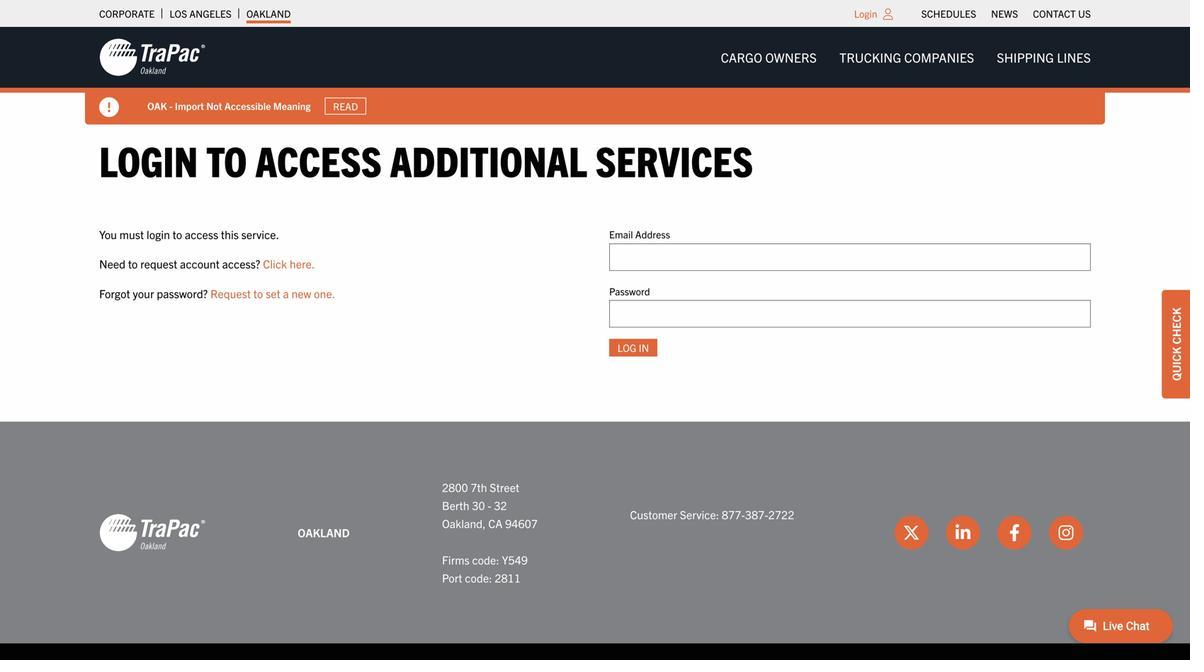Task type: describe. For each thing, give the bounding box(es) containing it.
trucking companies link
[[828, 43, 986, 72]]

login to access additional services
[[99, 134, 753, 186]]

services
[[596, 134, 753, 186]]

to left set
[[253, 286, 263, 301]]

shipping lines
[[997, 49, 1091, 65]]

oak
[[147, 100, 167, 112]]

oakland image for footer containing 2800 7th street
[[99, 513, 205, 553]]

login for login 'link'
[[854, 7, 877, 20]]

2800
[[442, 481, 468, 495]]

a
[[283, 286, 289, 301]]

email
[[609, 228, 633, 241]]

1 horizontal spatial oakland
[[298, 526, 350, 540]]

login link
[[854, 7, 877, 20]]

banner containing cargo owners
[[0, 27, 1190, 125]]

service:
[[680, 508, 719, 522]]

news
[[991, 7, 1018, 20]]

accessible
[[224, 100, 271, 112]]

access?
[[222, 257, 260, 271]]

1 vertical spatial code:
[[465, 571, 492, 585]]

import
[[175, 100, 204, 112]]

0 horizontal spatial oakland
[[246, 7, 291, 20]]

customer
[[630, 508, 677, 522]]

to right the login
[[173, 227, 182, 242]]

94607
[[505, 517, 538, 531]]

contact us link
[[1033, 4, 1091, 23]]

you
[[99, 227, 117, 242]]

you must login to access this service.
[[99, 227, 279, 242]]

read
[[333, 100, 358, 113]]

angeles
[[189, 7, 232, 20]]

here.
[[290, 257, 315, 271]]

- inside 2800 7th street berth 30 - 32 oakland, ca 94607
[[488, 499, 491, 513]]

login to access additional services main content
[[85, 134, 1105, 380]]

corporate link
[[99, 4, 155, 23]]

address
[[635, 228, 670, 241]]

7th
[[471, 481, 487, 495]]

trucking companies
[[839, 49, 974, 65]]

cargo
[[721, 49, 762, 65]]

click
[[263, 257, 287, 271]]

contact
[[1033, 7, 1076, 20]]

meaning
[[273, 100, 311, 112]]

0 vertical spatial code:
[[472, 553, 499, 567]]

2800 7th street berth 30 - 32 oakland, ca 94607
[[442, 481, 538, 531]]

quick
[[1169, 347, 1183, 381]]

password?
[[157, 286, 208, 301]]

oakland,
[[442, 517, 486, 531]]

service.
[[241, 227, 279, 242]]

access
[[255, 134, 382, 186]]

lines
[[1057, 49, 1091, 65]]

owners
[[765, 49, 817, 65]]

contact us
[[1033, 7, 1091, 20]]

cargo owners link
[[710, 43, 828, 72]]

shipping lines link
[[986, 43, 1102, 72]]

street
[[490, 481, 519, 495]]

request to set a new one. link
[[210, 286, 335, 301]]

need
[[99, 257, 125, 271]]

los angeles link
[[170, 4, 232, 23]]

forgot
[[99, 286, 130, 301]]



Task type: vqa. For each thing, say whether or not it's contained in the screenshot.
the Shipping
yes



Task type: locate. For each thing, give the bounding box(es) containing it.
1 vertical spatial login
[[99, 134, 198, 186]]

login
[[854, 7, 877, 20], [99, 134, 198, 186]]

customer service: 877-387-2722
[[630, 508, 794, 522]]

-
[[169, 100, 173, 112], [488, 499, 491, 513]]

none submit inside login to access additional services 'main content'
[[609, 339, 657, 357]]

0 horizontal spatial login
[[99, 134, 198, 186]]

1 vertical spatial -
[[488, 499, 491, 513]]

y549
[[502, 553, 528, 567]]

Password password field
[[609, 300, 1091, 328]]

footer
[[0, 422, 1190, 661]]

this
[[221, 227, 239, 242]]

oak - import not accessible meaning
[[147, 100, 311, 112]]

0 vertical spatial menu bar
[[914, 4, 1098, 23]]

request
[[140, 257, 177, 271]]

login for login to access additional services
[[99, 134, 198, 186]]

not
[[206, 100, 222, 112]]

access
[[185, 227, 218, 242]]

quick check link
[[1162, 290, 1190, 399]]

1 vertical spatial oakland
[[298, 526, 350, 540]]

1 horizontal spatial login
[[854, 7, 877, 20]]

1 vertical spatial oakland image
[[99, 513, 205, 553]]

forgot your password? request to set a new one.
[[99, 286, 335, 301]]

0 horizontal spatial -
[[169, 100, 173, 112]]

menu bar containing schedules
[[914, 4, 1098, 23]]

0 vertical spatial oakland image
[[99, 38, 205, 77]]

877-
[[722, 508, 745, 522]]

to
[[206, 134, 247, 186], [173, 227, 182, 242], [128, 257, 138, 271], [253, 286, 263, 301]]

additional
[[390, 134, 587, 186]]

one.
[[314, 286, 335, 301]]

- right the oak
[[169, 100, 173, 112]]

menu bar up the "shipping"
[[914, 4, 1098, 23]]

387-
[[745, 508, 768, 522]]

1 vertical spatial menu bar
[[710, 43, 1102, 72]]

2 oakland image from the top
[[99, 513, 205, 553]]

must
[[119, 227, 144, 242]]

menu bar down the light icon
[[710, 43, 1102, 72]]

solid image
[[99, 97, 119, 117]]

code: right port
[[465, 571, 492, 585]]

us
[[1078, 7, 1091, 20]]

account
[[180, 257, 220, 271]]

schedules
[[921, 7, 976, 20]]

schedules link
[[921, 4, 976, 23]]

shipping
[[997, 49, 1054, 65]]

your
[[133, 286, 154, 301]]

ca
[[488, 517, 503, 531]]

- right 30
[[488, 499, 491, 513]]

0 vertical spatial oakland
[[246, 7, 291, 20]]

oakland image
[[99, 38, 205, 77], [99, 513, 205, 553]]

menu bar
[[914, 4, 1098, 23], [710, 43, 1102, 72]]

1 oakland image from the top
[[99, 38, 205, 77]]

companies
[[904, 49, 974, 65]]

news link
[[991, 4, 1018, 23]]

oakland image inside footer
[[99, 513, 205, 553]]

light image
[[883, 9, 893, 20]]

Email Address text field
[[609, 244, 1091, 271]]

need to request account access? click here.
[[99, 257, 315, 271]]

login
[[147, 227, 170, 242]]

set
[[266, 286, 280, 301]]

code: up "2811"
[[472, 553, 499, 567]]

request
[[210, 286, 251, 301]]

0 vertical spatial login
[[854, 7, 877, 20]]

click here. link
[[263, 257, 315, 271]]

2722
[[768, 508, 794, 522]]

check
[[1169, 308, 1183, 345]]

password
[[609, 285, 650, 298]]

0 vertical spatial -
[[169, 100, 173, 112]]

login left the light icon
[[854, 7, 877, 20]]

to right need
[[128, 257, 138, 271]]

login down the oak
[[99, 134, 198, 186]]

read link
[[325, 98, 366, 115]]

oakland image for "banner" containing cargo owners
[[99, 38, 205, 77]]

login inside 'main content'
[[99, 134, 198, 186]]

los angeles
[[170, 7, 232, 20]]

new
[[291, 286, 311, 301]]

los
[[170, 7, 187, 20]]

1 horizontal spatial -
[[488, 499, 491, 513]]

menu bar containing cargo owners
[[710, 43, 1102, 72]]

30
[[472, 499, 485, 513]]

port
[[442, 571, 462, 585]]

firms
[[442, 553, 470, 567]]

quick check
[[1169, 308, 1183, 381]]

banner
[[0, 27, 1190, 125]]

footer containing 2800 7th street
[[0, 422, 1190, 661]]

None submit
[[609, 339, 657, 357]]

cargo owners
[[721, 49, 817, 65]]

berth
[[442, 499, 469, 513]]

oakland
[[246, 7, 291, 20], [298, 526, 350, 540]]

code:
[[472, 553, 499, 567], [465, 571, 492, 585]]

to down oak - import not accessible meaning
[[206, 134, 247, 186]]

2811
[[495, 571, 521, 585]]

firms code:  y549 port code:  2811
[[442, 553, 528, 585]]

oakland link
[[246, 4, 291, 23]]

email address
[[609, 228, 670, 241]]

corporate
[[99, 7, 155, 20]]

trucking
[[839, 49, 901, 65]]

32
[[494, 499, 507, 513]]



